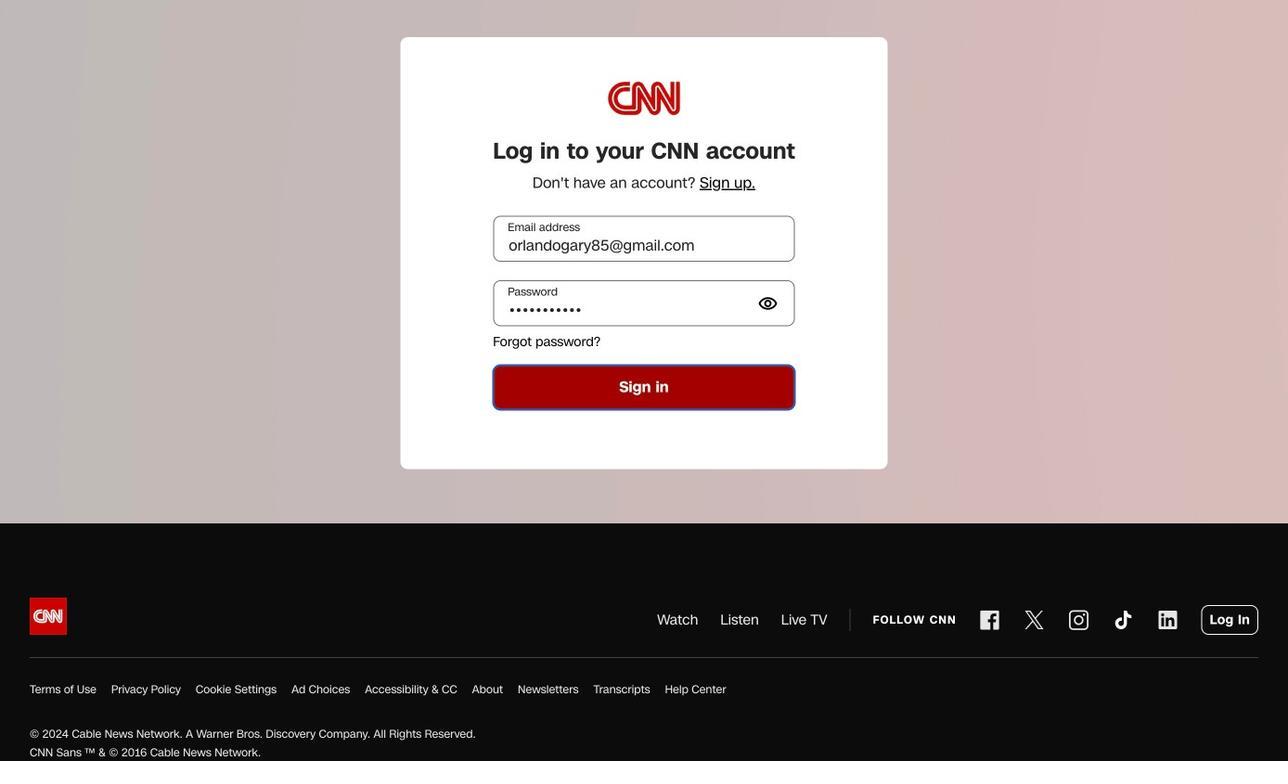 Task type: vqa. For each thing, say whether or not it's contained in the screenshot.
SHOW PASSWORD icon
yes



Task type: locate. For each thing, give the bounding box(es) containing it.
instagram image
[[1068, 609, 1090, 631]]

linkedin image
[[1157, 609, 1179, 631]]

main content
[[0, 0, 1288, 523]]

show password image
[[757, 292, 779, 315]]

Password password field
[[493, 280, 795, 326]]

facebook image
[[979, 609, 1001, 631]]

twitter image
[[1023, 609, 1046, 631]]

tiktok image
[[1113, 609, 1135, 631]]

Email address email field
[[493, 216, 795, 262]]



